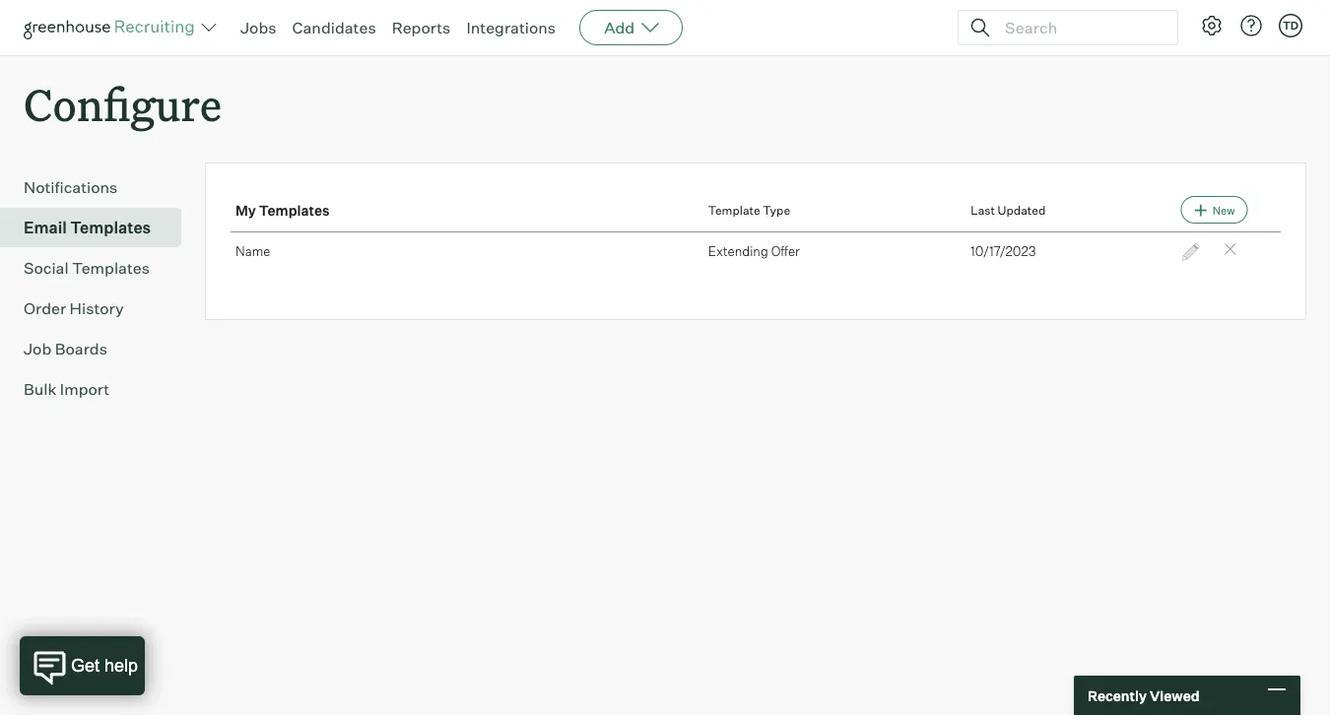 Task type: describe. For each thing, give the bounding box(es) containing it.
order history
[[24, 299, 124, 319]]

jobs
[[240, 18, 276, 37]]

email templates link
[[24, 216, 173, 240]]

template type
[[708, 202, 791, 217]]

last updated
[[971, 202, 1046, 217]]

jobs link
[[240, 18, 276, 37]]

bulk
[[24, 380, 57, 399]]

configure
[[24, 75, 222, 133]]

configure image
[[1200, 14, 1224, 37]]

reports link
[[392, 18, 451, 37]]

my
[[236, 201, 256, 219]]

template
[[708, 202, 761, 217]]

viewed
[[1150, 687, 1200, 704]]

notifications link
[[24, 176, 173, 199]]

recently viewed
[[1088, 687, 1200, 704]]

job boards link
[[24, 337, 173, 361]]

social templates
[[24, 258, 150, 278]]

add button
[[580, 10, 683, 45]]

order history link
[[24, 297, 173, 320]]

social templates link
[[24, 256, 173, 280]]

last
[[971, 202, 995, 217]]

order
[[24, 299, 66, 319]]

extending offer
[[708, 243, 800, 259]]

my templates
[[236, 201, 330, 219]]

boards
[[55, 339, 107, 359]]

candidates link
[[292, 18, 376, 37]]

updated
[[998, 202, 1046, 217]]

notifications
[[24, 178, 118, 197]]

templates for email templates
[[70, 218, 151, 238]]



Task type: vqa. For each thing, say whether or not it's contained in the screenshot.
BULK IMPORT
yes



Task type: locate. For each thing, give the bounding box(es) containing it.
templates
[[259, 201, 330, 219], [70, 218, 151, 238], [72, 258, 150, 278]]

templates up social templates 'link'
[[70, 218, 151, 238]]

history
[[70, 299, 124, 319]]

add
[[604, 18, 635, 37]]

social
[[24, 258, 69, 278]]

bulk import
[[24, 380, 110, 399]]

import
[[60, 380, 110, 399]]

templates for my templates
[[259, 201, 330, 219]]

new
[[1213, 204, 1235, 217]]

templates down email templates link
[[72, 258, 150, 278]]

recently
[[1088, 687, 1147, 704]]

email templates
[[24, 218, 151, 238]]

td
[[1283, 19, 1299, 32]]

integrations link
[[467, 18, 556, 37]]

extending
[[708, 243, 768, 259]]

bulk import link
[[24, 378, 173, 401]]

reports
[[392, 18, 451, 37]]

td button
[[1275, 10, 1307, 41]]

templates inside 'link'
[[72, 258, 150, 278]]

job
[[24, 339, 52, 359]]

10/17/2023
[[971, 243, 1036, 259]]

job boards
[[24, 339, 107, 359]]

Search text field
[[1000, 13, 1160, 42]]

greenhouse recruiting image
[[24, 16, 201, 39]]

type
[[763, 202, 791, 217]]

email
[[24, 218, 67, 238]]

new link
[[1181, 196, 1248, 224]]

td button
[[1279, 14, 1303, 37]]

integrations
[[467, 18, 556, 37]]

offer
[[771, 243, 800, 259]]

templates for social templates
[[72, 258, 150, 278]]

candidates
[[292, 18, 376, 37]]

name
[[236, 243, 270, 259]]

templates right my
[[259, 201, 330, 219]]



